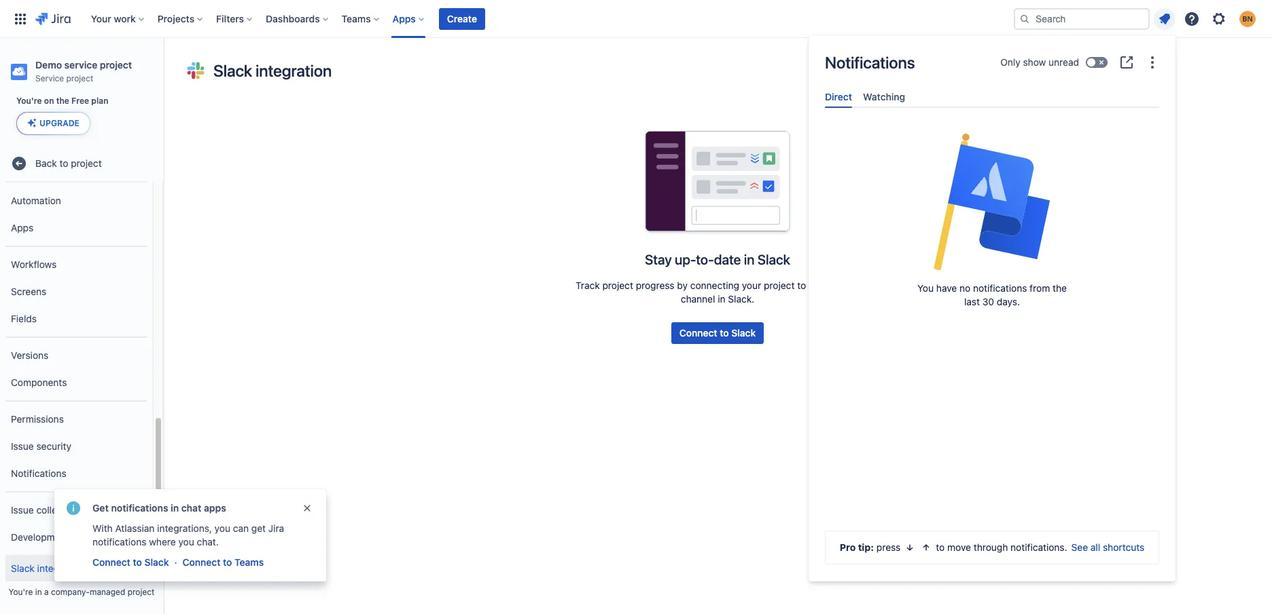Task type: describe. For each thing, give the bounding box(es) containing it.
connect to slack
[[92, 557, 169, 569]]

get
[[92, 503, 109, 514]]

demo
[[35, 59, 62, 71]]

pro tip: press
[[840, 542, 901, 554]]

slack inside button
[[144, 557, 169, 569]]

connect for connect to teams
[[182, 557, 220, 569]]

0 vertical spatial in
[[171, 503, 179, 514]]

connect for connect to slack
[[92, 557, 130, 569]]

only
[[1000, 56, 1020, 68]]

group containing issue collectors
[[5, 492, 147, 556]]

with
[[92, 523, 113, 535]]

you're in a company-managed project
[[9, 588, 155, 598]]

chat.
[[197, 537, 219, 548]]

all
[[1091, 542, 1100, 554]]

unread
[[1049, 56, 1079, 68]]

info image
[[65, 501, 82, 517]]

workflows
[[11, 259, 57, 270]]

dashboards button
[[262, 8, 333, 30]]

your
[[91, 13, 111, 24]]

connect to slack button
[[91, 555, 170, 571]]

slack integration
[[11, 563, 84, 575]]

move
[[947, 542, 971, 554]]

appswitcher icon image
[[12, 11, 29, 27]]

apps
[[204, 503, 226, 514]]

to inside notifications dialog
[[936, 542, 945, 554]]

your work
[[91, 13, 136, 24]]

0 horizontal spatial slack
[[11, 563, 35, 575]]

notifications link
[[5, 461, 147, 488]]

workflows link
[[5, 252, 147, 279]]

notifications inside you have no notifications from the last 30 days.
[[973, 283, 1027, 294]]

dashboards
[[266, 13, 320, 24]]

fields
[[11, 313, 37, 325]]

projects
[[157, 13, 194, 24]]

tip:
[[858, 542, 874, 554]]

0 vertical spatial you
[[215, 523, 230, 535]]

filters
[[216, 13, 244, 24]]

apps button
[[388, 8, 429, 30]]

group containing automation
[[5, 0, 147, 246]]

fields link
[[5, 306, 147, 333]]

to for back to project
[[59, 157, 68, 169]]

issue collectors link
[[5, 497, 147, 525]]

notifications.
[[1011, 542, 1067, 554]]

the inside you have no notifications from the last 30 days.
[[1053, 283, 1067, 294]]

see all shortcuts
[[1071, 542, 1144, 554]]

search image
[[1019, 13, 1030, 24]]

sidebar navigation image
[[148, 54, 178, 82]]

arrow down image
[[905, 543, 916, 554]]

where
[[149, 537, 176, 548]]

tools
[[72, 532, 93, 543]]

help image
[[1184, 11, 1200, 27]]

Search field
[[1014, 8, 1150, 30]]

jira
[[268, 523, 284, 535]]

to for connect to teams
[[223, 557, 232, 569]]

permissions link
[[5, 406, 147, 434]]

security
[[36, 441, 71, 452]]

last
[[964, 296, 980, 308]]

back to project
[[35, 157, 102, 169]]

0 vertical spatial the
[[56, 96, 69, 106]]

teams inside popup button
[[342, 13, 371, 24]]

dismiss image
[[302, 504, 313, 514]]

see all shortcuts button
[[1071, 542, 1144, 555]]

apps for apps dropdown button
[[393, 13, 416, 24]]

direct
[[825, 91, 852, 103]]

versions link
[[5, 343, 147, 370]]

pro
[[840, 542, 856, 554]]

projects button
[[153, 8, 208, 30]]

arrow up image
[[921, 543, 932, 554]]

back to project link
[[5, 150, 158, 177]]

notifications inside the with atlassian integrations, you can get jira notifications where you chat.
[[92, 537, 146, 548]]

back
[[35, 157, 57, 169]]

you're for you're on the free plan
[[16, 96, 42, 106]]

your work button
[[87, 8, 149, 30]]

you have no notifications from the last 30 days.
[[917, 283, 1067, 308]]

watching
[[863, 91, 905, 103]]

project down service at left top
[[66, 73, 93, 84]]

0 horizontal spatial in
[[35, 588, 42, 598]]

project right service at left top
[[100, 59, 132, 71]]

to move through notifications.
[[936, 542, 1067, 554]]

teams button
[[337, 8, 384, 30]]

slack integration link
[[5, 556, 147, 583]]

project down connect to slack button
[[127, 588, 155, 598]]

1 vertical spatial you
[[178, 537, 194, 548]]

development tools
[[11, 532, 93, 543]]

plan
[[91, 96, 108, 106]]

chat
[[181, 503, 201, 514]]

have
[[936, 283, 957, 294]]

integrations,
[[157, 523, 212, 535]]

you're for you're in a company-managed project
[[9, 588, 33, 598]]

group containing permissions
[[5, 401, 147, 492]]

components link
[[5, 370, 147, 397]]

notifications inside dialog
[[825, 53, 915, 72]]

days.
[[997, 296, 1020, 308]]

versions
[[11, 350, 48, 361]]



Task type: vqa. For each thing, say whether or not it's contained in the screenshot.
Slack
yes



Task type: locate. For each thing, give the bounding box(es) containing it.
you're left on
[[16, 96, 42, 106]]

connect up managed
[[92, 557, 130, 569]]

service
[[35, 73, 64, 84]]

apps down automation
[[11, 222, 33, 234]]

notifications image
[[1157, 11, 1173, 27]]

get
[[251, 523, 266, 535]]

1 vertical spatial notifications
[[111, 503, 168, 514]]

demo service project service project
[[35, 59, 132, 84]]

0 horizontal spatial teams
[[235, 557, 264, 569]]

1 horizontal spatial slack
[[144, 557, 169, 569]]

0 horizontal spatial the
[[56, 96, 69, 106]]

development tools link
[[5, 525, 147, 552]]

0 horizontal spatial notifications
[[11, 468, 66, 480]]

shortcuts
[[1103, 542, 1144, 554]]

0 horizontal spatial apps
[[11, 222, 33, 234]]

issue inside "link"
[[11, 441, 34, 452]]

issue collectors
[[11, 505, 79, 516]]

show
[[1023, 56, 1046, 68]]

can
[[233, 523, 249, 535]]

apps link
[[5, 215, 147, 242]]

from
[[1030, 283, 1050, 294]]

you're
[[16, 96, 42, 106], [9, 588, 33, 598]]

in left a
[[35, 588, 42, 598]]

permissions
[[11, 414, 64, 425]]

filters button
[[212, 8, 258, 30]]

teams inside button
[[235, 557, 264, 569]]

notifications dialog
[[809, 35, 1176, 582]]

0 horizontal spatial you
[[178, 537, 194, 548]]

project inside "link"
[[71, 157, 102, 169]]

the right on
[[56, 96, 69, 106]]

2 connect from the left
[[182, 557, 220, 569]]

0 vertical spatial issue
[[11, 441, 34, 452]]

2 issue from the top
[[11, 505, 34, 516]]

1 vertical spatial teams
[[235, 557, 264, 569]]

open notifications in a new tab image
[[1118, 54, 1135, 71]]

connect down chat.
[[182, 557, 220, 569]]

development
[[11, 532, 69, 543]]

you
[[917, 283, 934, 294]]

see
[[1071, 542, 1088, 554]]

to inside connect to slack button
[[133, 557, 142, 569]]

1 issue from the top
[[11, 441, 34, 452]]

1 horizontal spatial apps
[[393, 13, 416, 24]]

teams
[[342, 13, 371, 24], [235, 557, 264, 569]]

connect to teams button
[[181, 555, 265, 571]]

banner containing your work
[[0, 0, 1272, 38]]

service
[[64, 59, 97, 71]]

connect inside button
[[92, 557, 130, 569]]

issue security link
[[5, 434, 147, 461]]

banner
[[0, 0, 1272, 38]]

1 horizontal spatial you
[[215, 523, 230, 535]]

slack down development
[[11, 563, 35, 575]]

the
[[56, 96, 69, 106], [1053, 283, 1067, 294]]

direct tab panel
[[819, 108, 1165, 120]]

0 vertical spatial notifications
[[973, 283, 1027, 294]]

notifications
[[825, 53, 915, 72], [11, 468, 66, 480]]

0 horizontal spatial connect
[[92, 557, 130, 569]]

you left can
[[215, 523, 230, 535]]

issue for issue security
[[11, 441, 34, 452]]

1 vertical spatial you're
[[9, 588, 33, 598]]

2 group from the top
[[5, 246, 147, 337]]

group
[[5, 0, 147, 246], [5, 246, 147, 337], [5, 337, 147, 401], [5, 401, 147, 492], [5, 492, 147, 556]]

primary element
[[8, 0, 1014, 38]]

settings image
[[1211, 11, 1227, 27]]

jira image
[[35, 11, 70, 27], [35, 11, 70, 27]]

upgrade
[[39, 118, 79, 129]]

get notifications in chat apps
[[92, 503, 226, 514]]

3 group from the top
[[5, 337, 147, 401]]

integration
[[37, 563, 84, 575]]

project up automation link
[[71, 157, 102, 169]]

atlassian
[[115, 523, 155, 535]]

1 horizontal spatial in
[[171, 503, 179, 514]]

0 vertical spatial you're
[[16, 96, 42, 106]]

to
[[59, 157, 68, 169], [936, 542, 945, 554], [133, 557, 142, 569], [223, 557, 232, 569]]

30
[[982, 296, 994, 308]]

notifications down atlassian
[[92, 537, 146, 548]]

issue
[[11, 441, 34, 452], [11, 505, 34, 516]]

notifications up atlassian
[[111, 503, 168, 514]]

to inside back to project "link"
[[59, 157, 68, 169]]

create button
[[439, 8, 485, 30]]

collectors
[[36, 505, 79, 516]]

company-
[[51, 588, 90, 598]]

to for connect to slack
[[133, 557, 142, 569]]

5 group from the top
[[5, 492, 147, 556]]

components
[[11, 377, 67, 388]]

connect to teams
[[182, 557, 264, 569]]

2 vertical spatial notifications
[[92, 537, 146, 548]]

group containing versions
[[5, 337, 147, 401]]

1 horizontal spatial notifications
[[825, 53, 915, 72]]

slack
[[144, 557, 169, 569], [11, 563, 35, 575]]

you down integrations,
[[178, 537, 194, 548]]

4 group from the top
[[5, 401, 147, 492]]

1 horizontal spatial connect
[[182, 557, 220, 569]]

1 group from the top
[[5, 0, 147, 246]]

apps inside dropdown button
[[393, 13, 416, 24]]

only show unread
[[1000, 56, 1079, 68]]

on
[[44, 96, 54, 106]]

1 horizontal spatial the
[[1053, 283, 1067, 294]]

free
[[71, 96, 89, 106]]

to inside connect to teams button
[[223, 557, 232, 569]]

1 vertical spatial the
[[1053, 283, 1067, 294]]

apps right teams popup button
[[393, 13, 416, 24]]

teams left apps dropdown button
[[342, 13, 371, 24]]

managed
[[90, 588, 125, 598]]

more image
[[1144, 54, 1161, 71]]

issue for issue collectors
[[11, 505, 34, 516]]

issue security
[[11, 441, 71, 452]]

screens link
[[5, 279, 147, 306]]

0 vertical spatial notifications
[[825, 53, 915, 72]]

in
[[171, 503, 179, 514], [35, 588, 42, 598]]

you're left a
[[9, 588, 33, 598]]

tab list inside notifications dialog
[[819, 86, 1165, 108]]

apps
[[393, 13, 416, 24], [11, 222, 33, 234]]

issue down "permissions"
[[11, 441, 34, 452]]

1 vertical spatial issue
[[11, 505, 34, 516]]

teams down can
[[235, 557, 264, 569]]

1 vertical spatial in
[[35, 588, 42, 598]]

automation link
[[5, 188, 147, 215]]

you're on the free plan
[[16, 96, 108, 106]]

slack down where
[[144, 557, 169, 569]]

notifications up days.
[[973, 283, 1027, 294]]

apps inside group
[[11, 222, 33, 234]]

project
[[100, 59, 132, 71], [66, 73, 93, 84], [71, 157, 102, 169], [127, 588, 155, 598]]

your profile and settings image
[[1239, 11, 1256, 27]]

through
[[974, 542, 1008, 554]]

notifications
[[973, 283, 1027, 294], [111, 503, 168, 514], [92, 537, 146, 548]]

press
[[877, 542, 901, 554]]

notifications up watching
[[825, 53, 915, 72]]

with atlassian integrations, you can get jira notifications where you chat.
[[92, 523, 284, 548]]

in left chat
[[171, 503, 179, 514]]

group containing workflows
[[5, 246, 147, 337]]

1 vertical spatial notifications
[[11, 468, 66, 480]]

create
[[447, 13, 477, 24]]

notifications down issue security
[[11, 468, 66, 480]]

automation
[[11, 195, 61, 206]]

tab list
[[819, 86, 1165, 108]]

upgrade button
[[17, 113, 90, 135]]

1 vertical spatial apps
[[11, 222, 33, 234]]

the right from
[[1053, 283, 1067, 294]]

1 connect from the left
[[92, 557, 130, 569]]

a
[[44, 588, 49, 598]]

tab list containing direct
[[819, 86, 1165, 108]]

connect
[[92, 557, 130, 569], [182, 557, 220, 569]]

screens
[[11, 286, 46, 297]]

no
[[959, 283, 970, 294]]

issue up development
[[11, 505, 34, 516]]

1 horizontal spatial teams
[[342, 13, 371, 24]]

connect inside button
[[182, 557, 220, 569]]

0 vertical spatial teams
[[342, 13, 371, 24]]

work
[[114, 13, 136, 24]]

apps for apps link
[[11, 222, 33, 234]]

0 vertical spatial apps
[[393, 13, 416, 24]]



